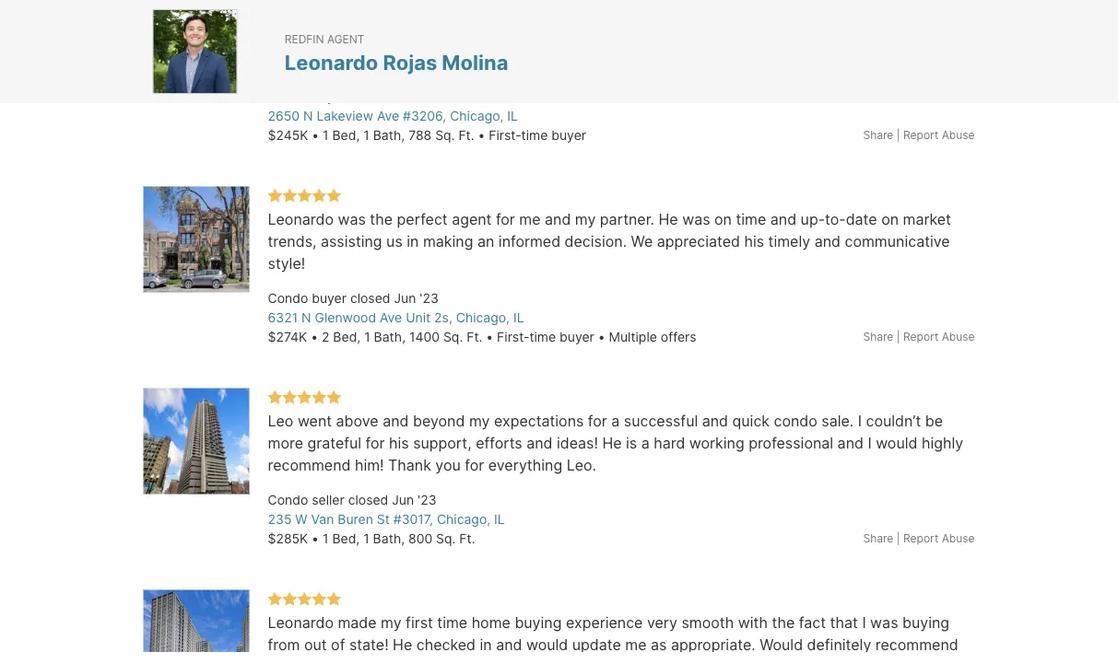 Task type: describe. For each thing, give the bounding box(es) containing it.
leo
[[268, 412, 294, 430]]

an
[[478, 233, 494, 251]]

experience
[[566, 614, 643, 632]]

to-
[[825, 211, 846, 229]]

1 on from the left
[[715, 211, 732, 229]]

2s,
[[434, 310, 452, 326]]

condo for leonardo
[[268, 291, 308, 306]]

and right above
[[383, 412, 409, 430]]

thank
[[388, 457, 431, 475]]

me inside leonardo made my first time home buying experience very smooth with the fact that i was buying from out of state! he checked in and would update me as appropriate. would definitely recommen
[[625, 636, 647, 653]]

my inside leonardo was the perfect agent for me and my partner. he was on time and up-to-date on market trends, assisting us in making an informed decision. we appreciated his timely and communicative style!
[[575, 211, 596, 229]]

appropriate.
[[671, 636, 756, 653]]

my inside leonardo made my first time home buying experience very smooth with the fact that i was buying from out of state! he checked in and would update me as appropriate. would definitely recommen
[[381, 614, 402, 632]]

condo for leo
[[268, 493, 308, 508]]

i for couldn't
[[858, 412, 862, 430]]

leo went above and beyond my expectations for a successful and quick condo sale. i couldn't be more grateful for his support, efforts and ideas! he is a hard working professional and i would highly recommend him! thank you for everything leo.
[[268, 412, 968, 475]]

800
[[408, 531, 433, 547]]

235 w van buren st #3017, chicago, il link
[[268, 512, 505, 528]]

first- inside condo buyer closed  jun '23 6321 n glenwood ave unit 2s, chicago, il $274k • 2 bed, 1 bath, 1400 sq. ft. • first-time buyer • multiple offers
[[497, 329, 530, 345]]

of
[[331, 636, 345, 653]]

2
[[322, 329, 330, 345]]

appreciated
[[657, 233, 740, 251]]

share link for up-
[[863, 329, 894, 345]]

in for checked
[[480, 636, 492, 653]]

ft. inside condo buyer closed  jul '23 2650 n lakeview ave #3206, chicago, il $245k • 1 bed, 1 bath, 788 sq. ft. • first-time buyer
[[459, 128, 474, 143]]

van
[[311, 512, 334, 528]]

il inside condo buyer closed  jul '23 2650 n lakeview ave #3206, chicago, il $245k • 1 bed, 1 bath, 788 sq. ft. • first-time buyer
[[507, 108, 518, 124]]

made
[[338, 614, 377, 632]]

from
[[268, 636, 300, 653]]

2650
[[268, 108, 300, 124]]

seller
[[312, 493, 345, 508]]

redfin
[[285, 32, 324, 45]]

he inside leonardo was the perfect agent for me and my partner. he was on time and up-to-date on market trends, assisting us in making an informed decision. we appreciated his timely and communicative style!
[[659, 211, 678, 229]]

time inside condo buyer closed  jun '23 6321 n glenwood ave unit 2s, chicago, il $274k • 2 bed, 1 bath, 1400 sq. ft. • first-time buyer • multiple offers
[[530, 329, 556, 345]]

successful
[[624, 412, 698, 430]]

my inside leo went above and beyond my expectations for a successful and quick condo sale. i couldn't be more grateful for his support, efforts and ideas! he is a hard working professional and i would highly recommend him! thank you for everything leo.
[[469, 412, 490, 430]]

as
[[651, 636, 667, 653]]

informed
[[499, 233, 561, 251]]

buren
[[338, 512, 373, 528]]

sale.
[[822, 412, 854, 430]]

1 horizontal spatial was
[[682, 211, 710, 229]]

jul
[[394, 89, 412, 105]]

• right 1400
[[486, 329, 493, 345]]

and up informed
[[545, 211, 571, 229]]

hard
[[654, 435, 685, 453]]

home
[[472, 614, 511, 632]]

unit
[[406, 310, 431, 326]]

• right $245k
[[312, 128, 319, 143]]

and up the timely
[[771, 211, 797, 229]]

condo inside condo buyer closed  jul '23 2650 n lakeview ave #3206, chicago, il $245k • 1 bed, 1 bath, 788 sq. ft. • first-time buyer
[[268, 89, 308, 105]]

1 | from the top
[[897, 128, 900, 141]]

bath, inside condo buyer closed  jul '23 2650 n lakeview ave #3206, chicago, il $245k • 1 bed, 1 bath, 788 sq. ft. • first-time buyer
[[373, 128, 405, 143]]

agent
[[327, 32, 365, 45]]

support,
[[413, 435, 472, 453]]

jun for support,
[[392, 493, 414, 508]]

expectations
[[494, 412, 584, 430]]

very
[[647, 614, 678, 632]]

making
[[423, 233, 473, 251]]

1 report abuse link from the top
[[903, 128, 975, 141]]

him!
[[355, 457, 384, 475]]

up-
[[801, 211, 825, 229]]

chicago, for my
[[437, 512, 491, 528]]

rojas
[[383, 50, 437, 74]]

ideas!
[[557, 435, 598, 453]]

everything
[[488, 457, 563, 475]]

chicago, for for
[[456, 310, 510, 326]]

definitely
[[807, 636, 871, 653]]

his inside leonardo was the perfect agent for me and my partner. he was on time and up-to-date on market trends, assisting us in making an informed decision. we appreciated his timely and communicative style!
[[744, 233, 764, 251]]

that
[[830, 614, 858, 632]]

sq. for beyond
[[436, 531, 456, 547]]

• right "788" at top left
[[478, 128, 485, 143]]

offers
[[661, 329, 697, 345]]

sq. inside condo buyer closed  jul '23 2650 n lakeview ave #3206, chicago, il $245k • 1 bed, 1 bath, 788 sq. ft. • first-time buyer
[[435, 128, 455, 143]]

'23 for and
[[418, 493, 437, 508]]

n for 2650
[[303, 108, 313, 124]]

0 vertical spatial a
[[611, 412, 620, 430]]

for up ideas!
[[588, 412, 607, 430]]

report for leo went above and beyond my expectations for a successful and quick condo sale. i couldn't be more grateful for his support, efforts and ideas! he is a hard working professional and i would highly recommend him! thank you for everything leo.
[[903, 532, 939, 545]]

you
[[435, 457, 461, 475]]

grateful
[[307, 435, 361, 453]]

would inside leonardo made my first time home buying experience very smooth with the fact that i was buying from out of state! he checked in and would update me as appropriate. would definitely recommen
[[526, 636, 568, 653]]

state!
[[349, 636, 389, 653]]

be
[[925, 412, 943, 430]]

• left multiple
[[598, 329, 605, 345]]

leonardo for made
[[268, 614, 334, 632]]

i for was
[[862, 614, 866, 632]]

and up working
[[702, 412, 728, 430]]

timely
[[769, 233, 810, 251]]

date
[[846, 211, 877, 229]]

time inside leonardo made my first time home buying experience very smooth with the fact that i was buying from out of state! he checked in and would update me as appropriate. would definitely recommen
[[437, 614, 468, 632]]

report abuse link for leo went above and beyond my expectations for a successful and quick condo sale. i couldn't be more grateful for his support, efforts and ideas! he is a hard working professional and i would highly recommend him! thank you for everything leo.
[[903, 532, 975, 545]]

went
[[298, 412, 332, 430]]

| for be
[[897, 532, 900, 545]]

and down to-
[[815, 233, 841, 251]]

quick
[[733, 412, 770, 430]]

would
[[760, 636, 803, 653]]

first- inside condo buyer closed  jul '23 2650 n lakeview ave #3206, chicago, il $245k • 1 bed, 1 bath, 788 sq. ft. • first-time buyer
[[489, 128, 521, 143]]

in for us
[[407, 233, 419, 251]]

lakeview
[[317, 108, 373, 124]]

condo buyer closed  jun '23 6321 n glenwood ave unit 2s, chicago, il $274k • 2 bed, 1 bath, 1400 sq. ft. • first-time buyer • multiple offers
[[268, 291, 697, 345]]

out
[[304, 636, 327, 653]]

partner.
[[600, 211, 655, 229]]

235
[[268, 512, 292, 528]]

1 buying from the left
[[515, 614, 562, 632]]

checked
[[416, 636, 476, 653]]

multiple
[[609, 329, 657, 345]]

we
[[631, 233, 653, 251]]

$245k
[[268, 128, 308, 143]]

ave for jun
[[380, 310, 402, 326]]

1 share from the top
[[863, 128, 894, 141]]

• inside condo seller closed  jun '23 235 w van buren st #3017, chicago, il $285k • 1 bed, 1 bath, 800 sq. ft.
[[312, 531, 319, 547]]

beyond
[[413, 412, 465, 430]]

leonardo rojas molina, redfin agent image
[[153, 9, 237, 94]]

condo
[[774, 412, 818, 430]]

he inside leonardo made my first time home buying experience very smooth with the fact that i was buying from out of state! he checked in and would update me as appropriate. would definitely recommen
[[393, 636, 412, 653]]

ft. for agent
[[467, 329, 482, 345]]

smooth
[[682, 614, 734, 632]]

above
[[336, 412, 379, 430]]

rating 5.0 out of 5 element for went
[[268, 390, 342, 407]]

jun for assisting
[[394, 291, 416, 306]]



Task type: vqa. For each thing, say whether or not it's contained in the screenshot.
3D corresponding to $599,000
no



Task type: locate. For each thing, give the bounding box(es) containing it.
rating 5.0 out of 5 element up went
[[268, 390, 342, 407]]

6321 n glenwood ave unit 2s, chicago, il link
[[268, 310, 524, 326]]

buying right the that
[[903, 614, 950, 632]]

would left update
[[526, 636, 568, 653]]

closed
[[350, 89, 390, 105], [350, 291, 390, 306], [348, 493, 388, 508]]

couldn't
[[866, 412, 921, 430]]

bed, inside condo buyer closed  jun '23 6321 n glenwood ave unit 2s, chicago, il $274k • 2 bed, 1 bath, 1400 sq. ft. • first-time buyer • multiple offers
[[333, 329, 361, 345]]

1 vertical spatial my
[[469, 412, 490, 430]]

2 vertical spatial closed
[[348, 493, 388, 508]]

3 report from the top
[[903, 532, 939, 545]]

3 condo from the top
[[268, 493, 308, 508]]

2 share from the top
[[863, 330, 894, 343]]

decision.
[[565, 233, 627, 251]]

0 vertical spatial bath,
[[373, 128, 405, 143]]

condo inside condo buyer closed  jun '23 6321 n glenwood ave unit 2s, chicago, il $274k • 2 bed, 1 bath, 1400 sq. ft. • first-time buyer • multiple offers
[[268, 291, 308, 306]]

bed, inside condo seller closed  jun '23 235 w van buren st #3017, chicago, il $285k • 1 bed, 1 bath, 800 sq. ft.
[[332, 531, 360, 547]]

3 share link from the top
[[863, 530, 894, 547]]

trends,
[[268, 233, 317, 251]]

leonardo up out
[[268, 614, 334, 632]]

share
[[863, 128, 894, 141], [863, 330, 894, 343], [863, 532, 894, 545]]

2 report abuse link from the top
[[903, 330, 975, 343]]

condo
[[268, 89, 308, 105], [268, 291, 308, 306], [268, 493, 308, 508]]

#3017,
[[393, 512, 433, 528]]

he inside leo went above and beyond my expectations for a successful and quick condo sale. i couldn't be more grateful for his support, efforts and ideas! he is a hard working professional and i would highly recommend him! thank you for everything leo.
[[602, 435, 622, 453]]

$274k
[[268, 329, 307, 345]]

would down couldn't
[[876, 435, 918, 453]]

1 rating 5.0 out of 5 element from the top
[[268, 188, 342, 205]]

ave for jul
[[377, 108, 399, 124]]

and down home
[[496, 636, 522, 653]]

chicago, right #3206,
[[450, 108, 504, 124]]

2 buying from the left
[[903, 614, 950, 632]]

i right the that
[[862, 614, 866, 632]]

1 inside condo buyer closed  jun '23 6321 n glenwood ave unit 2s, chicago, il $274k • 2 bed, 1 bath, 1400 sq. ft. • first-time buyer • multiple offers
[[364, 329, 370, 345]]

0 horizontal spatial i
[[858, 412, 862, 430]]

2 vertical spatial share link
[[863, 530, 894, 547]]

3 | from the top
[[897, 532, 900, 545]]

was right the that
[[870, 614, 898, 632]]

2 share | report abuse from the top
[[863, 330, 975, 343]]

and
[[545, 211, 571, 229], [771, 211, 797, 229], [815, 233, 841, 251], [383, 412, 409, 430], [702, 412, 728, 430], [527, 435, 553, 453], [838, 435, 864, 453], [496, 636, 522, 653]]

agent
[[452, 211, 492, 229]]

perfect
[[397, 211, 448, 229]]

leonardo up the trends,
[[268, 211, 334, 229]]

the up would
[[772, 614, 795, 632]]

communicative
[[845, 233, 950, 251]]

first
[[406, 614, 433, 632]]

0 horizontal spatial a
[[611, 412, 620, 430]]

sq. for agent
[[443, 329, 463, 345]]

0 horizontal spatial me
[[519, 211, 541, 229]]

2 vertical spatial condo
[[268, 493, 308, 508]]

his up thank
[[389, 435, 409, 453]]

bed, inside condo buyer closed  jul '23 2650 n lakeview ave #3206, chicago, il $245k • 1 bed, 1 bath, 788 sq. ft. • first-time buyer
[[332, 128, 360, 143]]

chicago, inside condo seller closed  jun '23 235 w van buren st #3017, chicago, il $285k • 1 bed, 1 bath, 800 sq. ft.
[[437, 512, 491, 528]]

1 vertical spatial me
[[625, 636, 647, 653]]

condo up 235 on the bottom of the page
[[268, 493, 308, 508]]

1 vertical spatial il
[[513, 310, 524, 326]]

condo inside condo seller closed  jun '23 235 w van buren st #3017, chicago, il $285k • 1 bed, 1 bath, 800 sq. ft.
[[268, 493, 308, 508]]

1 vertical spatial rating 5.0 out of 5 element
[[268, 390, 342, 407]]

chicago, right #3017,
[[437, 512, 491, 528]]

condo up 2650
[[268, 89, 308, 105]]

1 horizontal spatial i
[[862, 614, 866, 632]]

2 vertical spatial share | report abuse
[[863, 532, 975, 545]]

a right is
[[641, 435, 650, 453]]

ft. right 1400
[[467, 329, 482, 345]]

2 vertical spatial report abuse link
[[903, 532, 975, 545]]

'23 inside condo buyer closed  jun '23 6321 n glenwood ave unit 2s, chicago, il $274k • 2 bed, 1 bath, 1400 sq. ft. • first-time buyer • multiple offers
[[420, 291, 439, 306]]

rating 5.0 out of 5 element up out
[[268, 592, 342, 609]]

leonardo rojas molina link
[[285, 50, 508, 74]]

#3206,
[[403, 108, 446, 124]]

bath, inside condo seller closed  jun '23 235 w van buren st #3017, chicago, il $285k • 1 bed, 1 bath, 800 sq. ft.
[[373, 531, 405, 547]]

abuse for leonardo was the perfect agent for me and my partner. he was on time and up-to-date on market trends, assisting us in making an informed decision. we appreciated his timely and communicative style!
[[942, 330, 975, 343]]

1 vertical spatial sq.
[[443, 329, 463, 345]]

jun
[[394, 291, 416, 306], [392, 493, 414, 508]]

1 share link from the top
[[863, 127, 894, 143]]

3 rating 5.0 out of 5 element from the top
[[268, 592, 342, 609]]

1 horizontal spatial he
[[602, 435, 622, 453]]

he up appreciated
[[659, 211, 678, 229]]

'23 up #3206,
[[415, 89, 434, 105]]

1 horizontal spatial on
[[882, 211, 899, 229]]

1 vertical spatial bath,
[[374, 329, 406, 345]]

| for to-
[[897, 330, 900, 343]]

closed up buren
[[348, 493, 388, 508]]

chicago, right 2s,
[[456, 310, 510, 326]]

on up communicative on the top of the page
[[882, 211, 899, 229]]

2 vertical spatial i
[[862, 614, 866, 632]]

3 abuse from the top
[[942, 532, 975, 545]]

0 vertical spatial he
[[659, 211, 678, 229]]

and down "expectations"
[[527, 435, 553, 453]]

ave inside condo buyer closed  jun '23 6321 n glenwood ave unit 2s, chicago, il $274k • 2 bed, 1 bath, 1400 sq. ft. • first-time buyer • multiple offers
[[380, 310, 402, 326]]

il right 2s,
[[513, 310, 524, 326]]

1 vertical spatial ft.
[[467, 329, 482, 345]]

3 share | report abuse from the top
[[863, 532, 975, 545]]

bath, inside condo buyer closed  jun '23 6321 n glenwood ave unit 2s, chicago, il $274k • 2 bed, 1 bath, 1400 sq. ft. • first-time buyer • multiple offers
[[374, 329, 406, 345]]

ft. inside condo seller closed  jun '23 235 w van buren st #3017, chicago, il $285k • 1 bed, 1 bath, 800 sq. ft.
[[459, 531, 475, 547]]

ft. right 800
[[459, 531, 475, 547]]

1 share | report abuse from the top
[[863, 128, 975, 141]]

in inside leonardo made my first time home buying experience very smooth with the fact that i was buying from out of state! he checked in and would update me as appropriate. would definitely recommen
[[480, 636, 492, 653]]

a left successful
[[611, 412, 620, 430]]

1 vertical spatial ave
[[380, 310, 402, 326]]

2 vertical spatial leonardo
[[268, 614, 334, 632]]

1 vertical spatial share
[[863, 330, 894, 343]]

rating 5.0 out of 5 element for made
[[268, 592, 342, 609]]

buyer
[[312, 89, 347, 105], [552, 128, 586, 143], [312, 291, 347, 306], [560, 329, 594, 345]]

style!
[[268, 255, 305, 273]]

1 horizontal spatial a
[[641, 435, 650, 453]]

share | report abuse for leo went above and beyond my expectations for a successful and quick condo sale. i couldn't be more grateful for his support, efforts and ideas! he is a hard working professional and i would highly recommend him! thank you for everything leo.
[[863, 532, 975, 545]]

w
[[295, 512, 308, 528]]

1 vertical spatial would
[[526, 636, 568, 653]]

he down first
[[393, 636, 412, 653]]

bath, for perfect
[[374, 329, 406, 345]]

0 vertical spatial me
[[519, 211, 541, 229]]

il
[[507, 108, 518, 124], [513, 310, 524, 326], [494, 512, 505, 528]]

his inside leo went above and beyond my expectations for a successful and quick condo sale. i couldn't be more grateful for his support, efforts and ideas! he is a hard working professional and i would highly recommend him! thank you for everything leo.
[[389, 435, 409, 453]]

closed for above
[[348, 493, 388, 508]]

sq. right "788" at top left
[[435, 128, 455, 143]]

time inside leonardo was the perfect agent for me and my partner. he was on time and up-to-date on market trends, assisting us in making an informed decision. we appreciated his timely and communicative style!
[[736, 211, 766, 229]]

bed, down buren
[[332, 531, 360, 547]]

closed inside condo seller closed  jun '23 235 w van buren st #3017, chicago, il $285k • 1 bed, 1 bath, 800 sq. ft.
[[348, 493, 388, 508]]

first- down molina at left
[[489, 128, 521, 143]]

2 horizontal spatial was
[[870, 614, 898, 632]]

bath, down 2650 n lakeview ave #3206, chicago, il "link"
[[373, 128, 405, 143]]

rating 5.0 out of 5 element
[[268, 188, 342, 205], [268, 390, 342, 407], [268, 592, 342, 609]]

my up the efforts
[[469, 412, 490, 430]]

bed, down glenwood
[[333, 329, 361, 345]]

n for 6321
[[302, 310, 311, 326]]

0 horizontal spatial on
[[715, 211, 732, 229]]

2 abuse from the top
[[942, 330, 975, 343]]

n right 6321
[[302, 310, 311, 326]]

redfin agent leonardo rojas molina
[[285, 32, 508, 74]]

bed, down lakeview
[[332, 128, 360, 143]]

my up decision. at the right top of page
[[575, 211, 596, 229]]

report for leonardo was the perfect agent for me and my partner. he was on time and up-to-date on market trends, assisting us in making an informed decision. we appreciated his timely and communicative style!
[[903, 330, 939, 343]]

chicago, inside condo buyer closed  jun '23 6321 n glenwood ave unit 2s, chicago, il $274k • 2 bed, 1 bath, 1400 sq. ft. • first-time buyer • multiple offers
[[456, 310, 510, 326]]

ft.
[[459, 128, 474, 143], [467, 329, 482, 345], [459, 531, 475, 547]]

leonardo inside redfin agent leonardo rojas molina
[[285, 50, 378, 74]]

0 horizontal spatial the
[[370, 211, 393, 229]]

0 horizontal spatial my
[[381, 614, 402, 632]]

0 horizontal spatial his
[[389, 435, 409, 453]]

leo.
[[567, 457, 596, 475]]

0 vertical spatial ave
[[377, 108, 399, 124]]

2 vertical spatial bath,
[[373, 531, 405, 547]]

1 vertical spatial report
[[903, 330, 939, 343]]

n right 2650
[[303, 108, 313, 124]]

n inside condo buyer closed  jun '23 6321 n glenwood ave unit 2s, chicago, il $274k • 2 bed, 1 bath, 1400 sq. ft. • first-time buyer • multiple offers
[[302, 310, 311, 326]]

0 vertical spatial n
[[303, 108, 313, 124]]

the inside leonardo made my first time home buying experience very smooth with the fact that i was buying from out of state! he checked in and would update me as appropriate. would definitely recommen
[[772, 614, 795, 632]]

me left as
[[625, 636, 647, 653]]

6321
[[268, 310, 298, 326]]

2 share link from the top
[[863, 329, 894, 345]]

was up appreciated
[[682, 211, 710, 229]]

and down sale.
[[838, 435, 864, 453]]

0 vertical spatial closed
[[350, 89, 390, 105]]

condo buyer closed  jul '23 2650 n lakeview ave #3206, chicago, il $245k • 1 bed, 1 bath, 788 sq. ft. • first-time buyer
[[268, 89, 586, 143]]

for up him!
[[366, 435, 385, 453]]

0 vertical spatial condo
[[268, 89, 308, 105]]

fact
[[799, 614, 826, 632]]

i inside leonardo made my first time home buying experience very smooth with the fact that i was buying from out of state! he checked in and would update me as appropriate. would definitely recommen
[[862, 614, 866, 632]]

us
[[386, 233, 403, 251]]

1 report from the top
[[903, 128, 939, 141]]

0 vertical spatial share
[[863, 128, 894, 141]]

0 horizontal spatial in
[[407, 233, 419, 251]]

2 vertical spatial share
[[863, 532, 894, 545]]

2 vertical spatial abuse
[[942, 532, 975, 545]]

share | report abuse
[[863, 128, 975, 141], [863, 330, 975, 343], [863, 532, 975, 545]]

abuse for leo went above and beyond my expectations for a successful and quick condo sale. i couldn't be more grateful for his support, efforts and ideas! he is a hard working professional and i would highly recommend him! thank you for everything leo.
[[942, 532, 975, 545]]

2650 n lakeview ave #3206, chicago, il link
[[268, 108, 518, 124]]

• down van
[[312, 531, 319, 547]]

on up appreciated
[[715, 211, 732, 229]]

glenwood
[[315, 310, 376, 326]]

0 vertical spatial first-
[[489, 128, 521, 143]]

0 vertical spatial bed,
[[332, 128, 360, 143]]

0 vertical spatial the
[[370, 211, 393, 229]]

my left first
[[381, 614, 402, 632]]

il down molina at left
[[507, 108, 518, 124]]

ft. inside condo buyer closed  jun '23 6321 n glenwood ave unit 2s, chicago, il $274k • 2 bed, 1 bath, 1400 sq. ft. • first-time buyer • multiple offers
[[467, 329, 482, 345]]

me up informed
[[519, 211, 541, 229]]

2 vertical spatial my
[[381, 614, 402, 632]]

for right 'you'
[[465, 457, 484, 475]]

sq.
[[435, 128, 455, 143], [443, 329, 463, 345], [436, 531, 456, 547]]

sq. inside condo seller closed  jun '23 235 w van buren st #3017, chicago, il $285k • 1 bed, 1 bath, 800 sq. ft.
[[436, 531, 456, 547]]

ave inside condo buyer closed  jul '23 2650 n lakeview ave #3206, chicago, il $245k • 1 bed, 1 bath, 788 sq. ft. • first-time buyer
[[377, 108, 399, 124]]

i right sale.
[[858, 412, 862, 430]]

report abuse link
[[903, 128, 975, 141], [903, 330, 975, 343], [903, 532, 975, 545]]

share link
[[863, 127, 894, 143], [863, 329, 894, 345], [863, 530, 894, 547]]

1 vertical spatial abuse
[[942, 330, 975, 343]]

share for couldn't
[[863, 532, 894, 545]]

sq. down 2s,
[[443, 329, 463, 345]]

il for expectations
[[494, 512, 505, 528]]

condo seller closed  jun '23 235 w van buren st #3017, chicago, il $285k • 1 bed, 1 bath, 800 sq. ft.
[[268, 493, 505, 547]]

1 vertical spatial jun
[[392, 493, 414, 508]]

0 vertical spatial my
[[575, 211, 596, 229]]

assisting
[[321, 233, 382, 251]]

'23 for perfect
[[420, 291, 439, 306]]

0 horizontal spatial was
[[338, 211, 366, 229]]

bed, for was
[[333, 329, 361, 345]]

1 horizontal spatial the
[[772, 614, 795, 632]]

leonardo down agent
[[285, 50, 378, 74]]

1 horizontal spatial my
[[469, 412, 490, 430]]

3 report abuse link from the top
[[903, 532, 975, 545]]

chicago, inside condo buyer closed  jul '23 2650 n lakeview ave #3206, chicago, il $245k • 1 bed, 1 bath, 788 sq. ft. • first-time buyer
[[450, 108, 504, 124]]

and inside leonardo made my first time home buying experience very smooth with the fact that i was buying from out of state! he checked in and would update me as appropriate. would definitely recommen
[[496, 636, 522, 653]]

sq. right 800
[[436, 531, 456, 547]]

jun inside condo seller closed  jun '23 235 w van buren st #3017, chicago, il $285k • 1 bed, 1 bath, 800 sq. ft.
[[392, 493, 414, 508]]

0 vertical spatial abuse
[[942, 128, 975, 141]]

closed up 2650 n lakeview ave #3206, chicago, il "link"
[[350, 89, 390, 105]]

1 vertical spatial leonardo
[[268, 211, 334, 229]]

0 vertical spatial i
[[858, 412, 862, 430]]

0 vertical spatial il
[[507, 108, 518, 124]]

1 vertical spatial report abuse link
[[903, 330, 975, 343]]

bath, for and
[[373, 531, 405, 547]]

the inside leonardo was the perfect agent for me and my partner. he was on time and up-to-date on market trends, assisting us in making an informed decision. we appreciated his timely and communicative style!
[[370, 211, 393, 229]]

would inside leo went above and beyond my expectations for a successful and quick condo sale. i couldn't be more grateful for his support, efforts and ideas! he is a hard working professional and i would highly recommend him! thank you for everything leo.
[[876, 435, 918, 453]]

0 horizontal spatial he
[[393, 636, 412, 653]]

1 vertical spatial he
[[602, 435, 622, 453]]

i
[[858, 412, 862, 430], [868, 435, 872, 453], [862, 614, 866, 632]]

for inside leonardo was the perfect agent for me and my partner. he was on time and up-to-date on market trends, assisting us in making an informed decision. we appreciated his timely and communicative style!
[[496, 211, 515, 229]]

n
[[303, 108, 313, 124], [302, 310, 311, 326]]

0 vertical spatial '23
[[415, 89, 434, 105]]

n inside condo buyer closed  jul '23 2650 n lakeview ave #3206, chicago, il $245k • 1 bed, 1 bath, 788 sq. ft. • first-time buyer
[[303, 108, 313, 124]]

il for me
[[513, 310, 524, 326]]

2 report from the top
[[903, 330, 939, 343]]

2 vertical spatial rating 5.0 out of 5 element
[[268, 592, 342, 609]]

working
[[689, 435, 745, 453]]

0 vertical spatial share link
[[863, 127, 894, 143]]

1 vertical spatial n
[[302, 310, 311, 326]]

share link for couldn't
[[863, 530, 894, 547]]

1 vertical spatial bed,
[[333, 329, 361, 345]]

1400
[[409, 329, 440, 345]]

0 vertical spatial his
[[744, 233, 764, 251]]

closed up glenwood
[[350, 291, 390, 306]]

2 vertical spatial |
[[897, 532, 900, 545]]

in down home
[[480, 636, 492, 653]]

2 horizontal spatial my
[[575, 211, 596, 229]]

closed for the
[[350, 291, 390, 306]]

his left the timely
[[744, 233, 764, 251]]

closed inside condo buyer closed  jul '23 2650 n lakeview ave #3206, chicago, il $245k • 1 bed, 1 bath, 788 sq. ft. • first-time buyer
[[350, 89, 390, 105]]

leonardo was the perfect agent for me and my partner. he was on time and up-to-date on market trends, assisting us in making an informed decision. we appreciated his timely and communicative style!
[[268, 211, 956, 273]]

2 vertical spatial chicago,
[[437, 512, 491, 528]]

molina
[[442, 50, 508, 74]]

in right the us at the left of the page
[[407, 233, 419, 251]]

abuse
[[942, 128, 975, 141], [942, 330, 975, 343], [942, 532, 975, 545]]

bath, down 235 w van buren st #3017, chicago, il link
[[373, 531, 405, 547]]

st
[[377, 512, 390, 528]]

1 vertical spatial chicago,
[[456, 310, 510, 326]]

1 horizontal spatial his
[[744, 233, 764, 251]]

jun up 6321 n glenwood ave unit 2s, chicago, il "link"
[[394, 291, 416, 306]]

1 condo from the top
[[268, 89, 308, 105]]

ave
[[377, 108, 399, 124], [380, 310, 402, 326]]

jun up #3017,
[[392, 493, 414, 508]]

1 vertical spatial |
[[897, 330, 900, 343]]

time inside condo buyer closed  jul '23 2650 n lakeview ave #3206, chicago, il $245k • 1 bed, 1 bath, 788 sq. ft. • first-time buyer
[[521, 128, 548, 143]]

1 abuse from the top
[[942, 128, 975, 141]]

report abuse link for leonardo was the perfect agent for me and my partner. he was on time and up-to-date on market trends, assisting us in making an informed decision. we appreciated his timely and communicative style!
[[903, 330, 975, 343]]

1 vertical spatial share link
[[863, 329, 894, 345]]

was inside leonardo made my first time home buying experience very smooth with the fact that i was buying from out of state! he checked in and would update me as appropriate. would definitely recommen
[[870, 614, 898, 632]]

|
[[897, 128, 900, 141], [897, 330, 900, 343], [897, 532, 900, 545]]

0 vertical spatial |
[[897, 128, 900, 141]]

efforts
[[476, 435, 522, 453]]

1 vertical spatial in
[[480, 636, 492, 653]]

leonardo made my first time home buying experience very smooth with the fact that i was buying from out of state! he checked in and would update me as appropriate. would definitely recommen
[[268, 614, 963, 653]]

'23 inside condo seller closed  jun '23 235 w van buren st #3017, chicago, il $285k • 1 bed, 1 bath, 800 sq. ft.
[[418, 493, 437, 508]]

time
[[521, 128, 548, 143], [736, 211, 766, 229], [530, 329, 556, 345], [437, 614, 468, 632]]

1 vertical spatial i
[[868, 435, 872, 453]]

2 vertical spatial bed,
[[332, 531, 360, 547]]

1 horizontal spatial in
[[480, 636, 492, 653]]

'23 up "unit"
[[420, 291, 439, 306]]

il inside condo seller closed  jun '23 235 w van buren st #3017, chicago, il $285k • 1 bed, 1 bath, 800 sq. ft.
[[494, 512, 505, 528]]

my
[[575, 211, 596, 229], [469, 412, 490, 430], [381, 614, 402, 632]]

2 condo from the top
[[268, 291, 308, 306]]

his
[[744, 233, 764, 251], [389, 435, 409, 453]]

0 vertical spatial report abuse link
[[903, 128, 975, 141]]

0 vertical spatial sq.
[[435, 128, 455, 143]]

2 vertical spatial il
[[494, 512, 505, 528]]

leonardo inside leonardo made my first time home buying experience very smooth with the fact that i was buying from out of state! he checked in and would update me as appropriate. would definitely recommen
[[268, 614, 334, 632]]

ave down jul
[[377, 108, 399, 124]]

2 vertical spatial ft.
[[459, 531, 475, 547]]

me
[[519, 211, 541, 229], [625, 636, 647, 653]]

2 | from the top
[[897, 330, 900, 343]]

first- up "expectations"
[[497, 329, 530, 345]]

2 rating 5.0 out of 5 element from the top
[[268, 390, 342, 407]]

1 vertical spatial a
[[641, 435, 650, 453]]

jun inside condo buyer closed  jun '23 6321 n glenwood ave unit 2s, chicago, il $274k • 2 bed, 1 bath, 1400 sq. ft. • first-time buyer • multiple offers
[[394, 291, 416, 306]]

i down couldn't
[[868, 435, 872, 453]]

1 horizontal spatial buying
[[903, 614, 950, 632]]

0 vertical spatial jun
[[394, 291, 416, 306]]

il inside condo buyer closed  jun '23 6321 n glenwood ave unit 2s, chicago, il $274k • 2 bed, 1 bath, 1400 sq. ft. • first-time buyer • multiple offers
[[513, 310, 524, 326]]

'23
[[415, 89, 434, 105], [420, 291, 439, 306], [418, 493, 437, 508]]

1 vertical spatial the
[[772, 614, 795, 632]]

1 vertical spatial '23
[[420, 291, 439, 306]]

update
[[572, 636, 621, 653]]

leonardo for was
[[268, 211, 334, 229]]

recommend
[[268, 457, 351, 475]]

on
[[715, 211, 732, 229], [882, 211, 899, 229]]

0 horizontal spatial buying
[[515, 614, 562, 632]]

with
[[738, 614, 768, 632]]

1 vertical spatial his
[[389, 435, 409, 453]]

2 vertical spatial '23
[[418, 493, 437, 508]]

2 vertical spatial sq.
[[436, 531, 456, 547]]

ft. for beyond
[[459, 531, 475, 547]]

'23 inside condo buyer closed  jul '23 2650 n lakeview ave #3206, chicago, il $245k • 1 bed, 1 bath, 788 sq. ft. • first-time buyer
[[415, 89, 434, 105]]

0 vertical spatial report
[[903, 128, 939, 141]]

ave left "unit"
[[380, 310, 402, 326]]

bed, for went
[[332, 531, 360, 547]]

il down everything
[[494, 512, 505, 528]]

0 vertical spatial chicago,
[[450, 108, 504, 124]]

me inside leonardo was the perfect agent for me and my partner. he was on time and up-to-date on market trends, assisting us in making an informed decision. we appreciated his timely and communicative style!
[[519, 211, 541, 229]]

professional
[[749, 435, 834, 453]]

2 vertical spatial he
[[393, 636, 412, 653]]

rating 5.0 out of 5 element for was
[[268, 188, 342, 205]]

788
[[409, 128, 432, 143]]

1 vertical spatial closed
[[350, 291, 390, 306]]

condo up 6321
[[268, 291, 308, 306]]

for up informed
[[496, 211, 515, 229]]

market
[[903, 211, 951, 229]]

is
[[626, 435, 637, 453]]

2 horizontal spatial he
[[659, 211, 678, 229]]

share for up-
[[863, 330, 894, 343]]

• left "2"
[[311, 329, 318, 345]]

1 vertical spatial first-
[[497, 329, 530, 345]]

a
[[611, 412, 620, 430], [641, 435, 650, 453]]

rating 5.0 out of 5 element up the trends,
[[268, 188, 342, 205]]

more
[[268, 435, 303, 453]]

closed inside condo buyer closed  jun '23 6321 n glenwood ave unit 2s, chicago, il $274k • 2 bed, 1 bath, 1400 sq. ft. • first-time buyer • multiple offers
[[350, 291, 390, 306]]

1 vertical spatial share | report abuse
[[863, 330, 975, 343]]

was up assisting
[[338, 211, 366, 229]]

ft. right "788" at top left
[[459, 128, 474, 143]]

3 share from the top
[[863, 532, 894, 545]]

1 vertical spatial condo
[[268, 291, 308, 306]]

•
[[312, 128, 319, 143], [478, 128, 485, 143], [311, 329, 318, 345], [486, 329, 493, 345], [598, 329, 605, 345], [312, 531, 319, 547]]

he left is
[[602, 435, 622, 453]]

share | report abuse for leonardo was the perfect agent for me and my partner. he was on time and up-to-date on market trends, assisting us in making an informed decision. we appreciated his timely and communicative style!
[[863, 330, 975, 343]]

sq. inside condo buyer closed  jun '23 6321 n glenwood ave unit 2s, chicago, il $274k • 2 bed, 1 bath, 1400 sq. ft. • first-time buyer • multiple offers
[[443, 329, 463, 345]]

the up the us at the left of the page
[[370, 211, 393, 229]]

2 on from the left
[[882, 211, 899, 229]]

bath, down 6321 n glenwood ave unit 2s, chicago, il "link"
[[374, 329, 406, 345]]

buying right home
[[515, 614, 562, 632]]

'23 up #3017,
[[418, 493, 437, 508]]

in inside leonardo was the perfect agent for me and my partner. he was on time and up-to-date on market trends, assisting us in making an informed decision. we appreciated his timely and communicative style!
[[407, 233, 419, 251]]

leonardo inside leonardo was the perfect agent for me and my partner. he was on time and up-to-date on market trends, assisting us in making an informed decision. we appreciated his timely and communicative style!
[[268, 211, 334, 229]]



